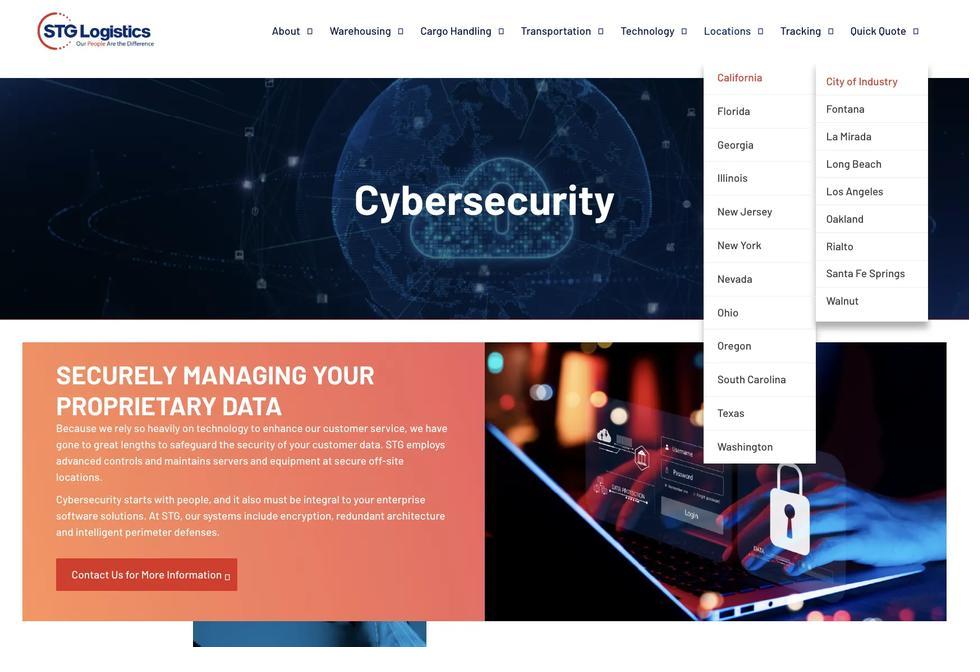 Task type: describe. For each thing, give the bounding box(es) containing it.
new jersey link
[[704, 195, 816, 229]]

mirada
[[840, 129, 872, 142]]

city of industry
[[826, 74, 898, 87]]

and down lengths
[[145, 454, 162, 467]]

us
[[111, 568, 123, 581]]

great
[[94, 438, 119, 451]]

solutions.
[[100, 509, 147, 522]]

contact us for more information
[[72, 568, 222, 581]]

new for new york
[[717, 238, 738, 251]]

angeles
[[846, 184, 884, 197]]

rely
[[115, 422, 132, 434]]

equipment
[[270, 454, 321, 467]]

ohio
[[717, 306, 739, 319]]

site
[[386, 454, 404, 467]]

ohio link
[[704, 296, 816, 330]]

oregon
[[717, 339, 752, 352]]

warehousing link
[[330, 24, 420, 38]]

oakland link
[[816, 205, 928, 233]]

your inside cybersecurity starts with people, and it also must be integral to your enterprise software solutions. at stg, our systems include encryption, redundant architecture and intelligent perimeter defenses.
[[354, 493, 374, 506]]

locations menu for california
[[816, 61, 928, 321]]

walnut link
[[816, 288, 928, 315]]

enhance
[[263, 422, 303, 434]]

florida
[[717, 104, 750, 117]]

oakland
[[826, 212, 864, 225]]

transportation link
[[521, 24, 621, 38]]

contact us for more information link
[[56, 558, 237, 591]]

servers
[[213, 454, 248, 467]]

so
[[134, 422, 145, 434]]

be
[[290, 493, 301, 506]]

perimeter
[[125, 525, 172, 538]]

controls
[[104, 454, 143, 467]]

off-
[[369, 454, 386, 467]]

securely managing your proprietary data because we rely so heavily on technology to enhance our customer service, we have gone to great lengths to safeguard the security of your customer data. stg employs advanced controls and maintains servers and equipment at secure off-site locations.
[[56, 358, 448, 483]]

employs
[[406, 438, 445, 451]]

handling
[[450, 24, 492, 37]]

walnut
[[826, 294, 859, 307]]

include
[[244, 509, 278, 522]]

warehousing
[[330, 24, 391, 37]]

oregon link
[[704, 330, 816, 363]]

with
[[154, 493, 175, 506]]

california link
[[704, 61, 816, 95]]

because
[[56, 422, 97, 434]]

illinois
[[717, 171, 748, 184]]

locations.
[[56, 470, 103, 483]]

florida link
[[704, 95, 816, 128]]

los angeles
[[826, 184, 884, 197]]

our inside cybersecurity starts with people, and it also must be integral to your enterprise software solutions. at stg, our systems include encryption, redundant architecture and intelligent perimeter defenses.
[[185, 509, 201, 522]]

must
[[264, 493, 287, 506]]

maintains
[[164, 454, 211, 467]]

georgia
[[717, 138, 754, 151]]

enterprise
[[376, 493, 426, 506]]

stg
[[386, 438, 404, 451]]

also
[[242, 493, 261, 506]]

have
[[425, 422, 448, 434]]

information
[[167, 568, 222, 581]]

service,
[[370, 422, 408, 434]]

locations menu for locations
[[704, 61, 928, 463]]

fe
[[856, 267, 867, 280]]

about link
[[272, 24, 330, 38]]

california
[[717, 71, 762, 84]]

santa fe springs link
[[816, 260, 928, 288]]

it
[[233, 493, 240, 506]]

city of industry link
[[816, 68, 928, 95]]

lengths
[[121, 438, 156, 451]]

our inside the securely managing your proprietary data because we rely so heavily on technology to enhance our customer service, we have gone to great lengths to safeguard the security of your customer data. stg employs advanced controls and maintains servers and equipment at secure off-site locations.
[[305, 422, 321, 434]]

stg usa image
[[33, 0, 158, 66]]

at
[[323, 454, 332, 467]]

jersey
[[740, 205, 772, 218]]

texas link
[[704, 397, 816, 430]]

the
[[219, 438, 235, 451]]

georgia link
[[704, 128, 816, 162]]

1 we from the left
[[99, 422, 112, 434]]

data
[[222, 389, 282, 420]]

0 vertical spatial of
[[847, 74, 857, 87]]

locations
[[704, 24, 751, 37]]

quick quote
[[851, 24, 906, 37]]

la
[[826, 129, 838, 142]]

safeguard
[[170, 438, 217, 451]]

springs
[[869, 267, 905, 280]]

software
[[56, 509, 98, 522]]

to inside cybersecurity starts with people, and it also must be integral to your enterprise software solutions. at stg, our systems include encryption, redundant architecture and intelligent perimeter defenses.
[[342, 493, 352, 506]]



Task type: locate. For each thing, give the bounding box(es) containing it.
santa
[[826, 267, 854, 280]]

1 vertical spatial customer
[[312, 438, 357, 451]]

to down heavily at the bottom of page
[[158, 438, 168, 451]]

new left york
[[717, 238, 738, 251]]

we up employs
[[410, 422, 423, 434]]

cybersecurity for cybersecurity
[[354, 173, 615, 223]]

customer up at
[[312, 438, 357, 451]]

fontana
[[826, 102, 865, 115]]

technology link
[[621, 24, 704, 38]]

tracking
[[780, 24, 821, 37]]

0 vertical spatial cybersecurity
[[354, 173, 615, 223]]

1 vertical spatial new
[[717, 238, 738, 251]]

our right enhance
[[305, 422, 321, 434]]

new for new jersey
[[717, 205, 738, 218]]

our
[[305, 422, 321, 434], [185, 509, 201, 522]]

0 horizontal spatial cybersecurity
[[56, 493, 122, 506]]

to up security
[[251, 422, 261, 434]]

nevada link
[[704, 263, 816, 296]]

locations menu containing california
[[704, 61, 928, 463]]

1 horizontal spatial our
[[305, 422, 321, 434]]

new inside new york link
[[717, 238, 738, 251]]

technology
[[196, 422, 249, 434]]

systems
[[203, 509, 242, 522]]

new jersey
[[717, 205, 772, 218]]

1 horizontal spatial cybersecurity
[[354, 173, 615, 223]]

cybersecurity for cybersecurity starts with people, and it also must be integral to your enterprise software solutions. at stg, our systems include encryption, redundant architecture and intelligent perimeter defenses.
[[56, 493, 122, 506]]

2 locations menu from the left
[[816, 61, 928, 321]]

1 vertical spatial our
[[185, 509, 201, 522]]

1 horizontal spatial of
[[847, 74, 857, 87]]

gone
[[56, 438, 80, 451]]

2 new from the top
[[717, 238, 738, 251]]

your up redundant
[[354, 493, 374, 506]]

quick quote link
[[851, 24, 936, 38]]

nevada
[[717, 272, 753, 285]]

to
[[251, 422, 261, 434], [82, 438, 91, 451], [158, 438, 168, 451], [342, 493, 352, 506]]

and left it at the left bottom
[[214, 493, 231, 506]]

technology
[[621, 24, 675, 37]]

data.
[[359, 438, 383, 451]]

texas
[[717, 406, 745, 419]]

1 vertical spatial your
[[354, 493, 374, 506]]

advanced
[[56, 454, 101, 467]]

1 vertical spatial cybersecurity
[[56, 493, 122, 506]]

cargo handling
[[420, 24, 492, 37]]

carolina
[[748, 373, 786, 386]]

0 horizontal spatial your
[[289, 438, 310, 451]]

rialto link
[[816, 233, 928, 260]]

at
[[149, 509, 159, 522]]

customer up data.
[[323, 422, 368, 434]]

to up redundant
[[342, 493, 352, 506]]

0 vertical spatial customer
[[323, 422, 368, 434]]

your
[[289, 438, 310, 451], [354, 493, 374, 506]]

south carolina
[[717, 373, 786, 386]]

cargo handling link
[[420, 24, 521, 38]]

city
[[826, 74, 845, 87]]

stg,
[[162, 509, 183, 522]]

your up equipment
[[289, 438, 310, 451]]

1 locations menu from the left
[[704, 61, 928, 463]]

your
[[312, 358, 375, 389]]

redundant
[[336, 509, 385, 522]]

encryption,
[[280, 509, 334, 522]]

0 vertical spatial new
[[717, 205, 738, 218]]

0 horizontal spatial our
[[185, 509, 201, 522]]

proprietary
[[56, 389, 217, 420]]

people,
[[177, 493, 212, 506]]

cybersecurity starts with people, and it also must be integral to your enterprise software solutions. at stg, our systems include encryption, redundant architecture and intelligent perimeter defenses.
[[56, 493, 445, 538]]

0 horizontal spatial we
[[99, 422, 112, 434]]

managing
[[183, 358, 307, 389]]

locations menu
[[704, 61, 928, 463], [816, 61, 928, 321]]

locations menu inside 'menu'
[[816, 61, 928, 321]]

and down software in the bottom of the page
[[56, 525, 73, 538]]

new inside 'new jersey' "link"
[[717, 205, 738, 218]]

los angeles link
[[816, 178, 928, 205]]

new left jersey
[[717, 205, 738, 218]]

1 vertical spatial of
[[277, 438, 287, 451]]

washington link
[[704, 430, 816, 463]]

starts
[[124, 493, 152, 506]]

locations menu containing city of industry
[[816, 61, 928, 321]]

la mirada
[[826, 129, 874, 142]]

la mirada link
[[816, 123, 928, 150]]

security
[[237, 438, 275, 451]]

rialto
[[826, 239, 854, 252]]

architecture
[[387, 509, 445, 522]]

beach
[[852, 157, 882, 170]]

long beach link
[[816, 150, 928, 178]]

intelligent
[[76, 525, 123, 538]]

cybersecurity inside cybersecurity starts with people, and it also must be integral to your enterprise software solutions. at stg, our systems include encryption, redundant architecture and intelligent perimeter defenses.
[[56, 493, 122, 506]]

fontana link
[[816, 95, 928, 123]]

of inside the securely managing your proprietary data because we rely so heavily on technology to enhance our customer service, we have gone to great lengths to safeguard the security of your customer data. stg employs advanced controls and maintains servers and equipment at secure off-site locations.
[[277, 438, 287, 451]]

illinois link
[[704, 162, 816, 195]]

contact
[[72, 568, 109, 581]]

customer
[[323, 422, 368, 434], [312, 438, 357, 451]]

quote
[[879, 24, 906, 37]]

2 we from the left
[[410, 422, 423, 434]]

0 horizontal spatial of
[[277, 438, 287, 451]]

south
[[717, 373, 745, 386]]

1 horizontal spatial your
[[354, 493, 374, 506]]

1 horizontal spatial we
[[410, 422, 423, 434]]

your inside the securely managing your proprietary data because we rely so heavily on technology to enhance our customer service, we have gone to great lengths to safeguard the security of your customer data. stg employs advanced controls and maintains servers and equipment at secure off-site locations.
[[289, 438, 310, 451]]

of down enhance
[[277, 438, 287, 451]]

and down security
[[250, 454, 268, 467]]

quick
[[851, 24, 877, 37]]

0 vertical spatial our
[[305, 422, 321, 434]]

los
[[826, 184, 844, 197]]

long
[[826, 157, 850, 170]]

defenses.
[[174, 525, 220, 538]]

we
[[99, 422, 112, 434], [410, 422, 423, 434]]

of right city
[[847, 74, 857, 87]]

our down people,
[[185, 509, 201, 522]]

1 new from the top
[[717, 205, 738, 218]]

on
[[182, 422, 194, 434]]

0 vertical spatial your
[[289, 438, 310, 451]]

industry
[[859, 74, 898, 87]]

to up advanced
[[82, 438, 91, 451]]

for
[[126, 568, 139, 581]]

tracking link
[[780, 24, 851, 38]]

we up great
[[99, 422, 112, 434]]



Task type: vqa. For each thing, say whether or not it's contained in the screenshot.
logistics
no



